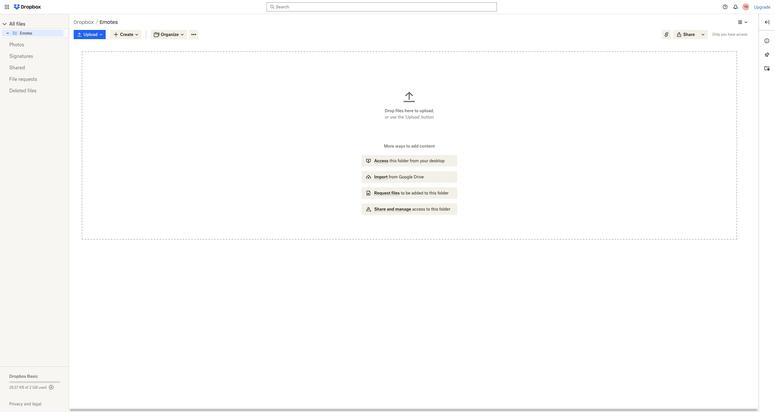 Task type: vqa. For each thing, say whether or not it's contained in the screenshot.
leftmost Emotes
yes



Task type: locate. For each thing, give the bounding box(es) containing it.
1 vertical spatial access
[[413, 207, 426, 212]]

0 horizontal spatial and
[[24, 402, 31, 407]]

files left be
[[392, 191, 400, 196]]

more ways to add content element
[[361, 143, 459, 221]]

share left only
[[684, 32, 696, 37]]

and
[[387, 207, 395, 212], [24, 402, 31, 407]]

all files tree
[[1, 19, 69, 38]]

2 vertical spatial this
[[432, 207, 439, 212]]

upload
[[84, 32, 98, 37]]

share inside more ways to add content element
[[375, 207, 386, 212]]

2 vertical spatial folder
[[440, 207, 451, 212]]

to right added
[[425, 191, 429, 196]]

28.57 kb of 2 gb used
[[9, 386, 47, 390]]

share for share and manage access to this folder
[[375, 207, 386, 212]]

dropbox left /
[[74, 19, 94, 25]]

from
[[410, 159, 419, 163], [389, 175, 398, 180]]

1 horizontal spatial access
[[737, 32, 748, 37]]

share down request at the top of page
[[375, 207, 386, 212]]

of
[[25, 386, 28, 390]]

photos link
[[9, 39, 60, 50]]

this
[[390, 159, 397, 163], [430, 191, 437, 196], [432, 207, 439, 212]]

more
[[384, 144, 395, 149]]

privacy
[[9, 402, 23, 407]]

/
[[96, 20, 98, 24]]

0 vertical spatial access
[[737, 32, 748, 37]]

access right manage
[[413, 207, 426, 212]]

only
[[713, 32, 721, 37]]

files inside more ways to add content element
[[392, 191, 400, 196]]

0 vertical spatial emotes
[[100, 19, 118, 25]]

privacy and legal
[[9, 402, 41, 407]]

and left manage
[[387, 207, 395, 212]]

0 vertical spatial share
[[684, 32, 696, 37]]

1 vertical spatial share
[[375, 207, 386, 212]]

0 horizontal spatial access
[[413, 207, 426, 212]]

1 vertical spatial from
[[389, 175, 398, 180]]

1 horizontal spatial share
[[684, 32, 696, 37]]

button
[[422, 115, 434, 120]]

open information panel image
[[764, 37, 771, 44]]

upload button
[[74, 30, 106, 39]]

28.57
[[9, 386, 18, 390]]

access inside more ways to add content element
[[413, 207, 426, 212]]

share
[[684, 32, 696, 37], [375, 207, 386, 212]]

1 vertical spatial this
[[430, 191, 437, 196]]

0 vertical spatial dropbox
[[74, 19, 94, 25]]

Search in folder "Dropbox" text field
[[276, 4, 487, 10]]

create button
[[110, 30, 142, 39]]

to down request files to be added to this folder
[[427, 207, 430, 212]]

files up the
[[396, 108, 404, 113]]

folder
[[398, 159, 409, 163], [438, 191, 449, 196], [440, 207, 451, 212]]

access right have
[[737, 32, 748, 37]]

dropbox up 28.57
[[9, 374, 26, 379]]

emotes
[[100, 19, 118, 25], [20, 31, 32, 35]]

files inside drop files here to upload, or use the 'upload' button
[[396, 108, 404, 113]]

ways
[[396, 144, 406, 149]]

or
[[385, 115, 389, 120]]

share inside button
[[684, 32, 696, 37]]

basic
[[27, 374, 38, 379]]

files for drop
[[396, 108, 404, 113]]

use
[[390, 115, 397, 120]]

files inside tree
[[16, 21, 25, 27]]

to
[[415, 108, 419, 113], [407, 144, 411, 149], [401, 191, 405, 196], [425, 191, 429, 196], [427, 207, 430, 212]]

1 horizontal spatial and
[[387, 207, 395, 212]]

0 horizontal spatial dropbox
[[9, 374, 26, 379]]

all files link
[[9, 19, 69, 29]]

file requests link
[[9, 73, 60, 85]]

organize button
[[151, 30, 187, 39]]

1 horizontal spatial emotes
[[100, 19, 118, 25]]

this down request files to be added to this folder
[[432, 207, 439, 212]]

drive
[[414, 175, 424, 180]]

to inside drop files here to upload, or use the 'upload' button
[[415, 108, 419, 113]]

this right added
[[430, 191, 437, 196]]

and inside more ways to add content element
[[387, 207, 395, 212]]

be
[[406, 191, 411, 196]]

access this folder from your desktop
[[375, 159, 445, 163]]

from right import
[[389, 175, 398, 180]]

emotes down all files at left
[[20, 31, 32, 35]]

1 vertical spatial emotes
[[20, 31, 32, 35]]

files right all
[[16, 21, 25, 27]]

access
[[737, 32, 748, 37], [413, 207, 426, 212]]

tb
[[745, 5, 748, 9]]

and left legal
[[24, 402, 31, 407]]

0 horizontal spatial emotes
[[20, 31, 32, 35]]

emotes right /
[[100, 19, 118, 25]]

dropbox logo - go to the homepage image
[[12, 2, 43, 12]]

0 horizontal spatial share
[[375, 207, 386, 212]]

share for share
[[684, 32, 696, 37]]

requests
[[18, 76, 37, 82]]

dropbox
[[74, 19, 94, 25], [9, 374, 26, 379]]

0 horizontal spatial from
[[389, 175, 398, 180]]

have
[[729, 32, 736, 37]]

import from google drive
[[375, 175, 424, 180]]

shared
[[9, 65, 25, 71]]

manage
[[396, 207, 412, 212]]

you
[[722, 32, 728, 37]]

privacy and legal link
[[9, 402, 69, 407]]

file requests
[[9, 76, 37, 82]]

upload,
[[420, 108, 435, 113]]

organize
[[161, 32, 179, 37]]

emotes link
[[12, 30, 64, 37]]

this right access
[[390, 159, 397, 163]]

all
[[9, 21, 15, 27]]

to right here
[[415, 108, 419, 113]]

files down file requests link
[[28, 88, 37, 94]]

1 horizontal spatial from
[[410, 159, 419, 163]]

legal
[[32, 402, 41, 407]]

1 vertical spatial dropbox
[[9, 374, 26, 379]]

open activity image
[[764, 65, 771, 72]]

from left your
[[410, 159, 419, 163]]

0 vertical spatial folder
[[398, 159, 409, 163]]

files
[[16, 21, 25, 27], [28, 88, 37, 94], [396, 108, 404, 113], [392, 191, 400, 196]]

open details pane image
[[764, 19, 771, 26]]

1 horizontal spatial dropbox
[[74, 19, 94, 25]]

access for have
[[737, 32, 748, 37]]

0 vertical spatial and
[[387, 207, 395, 212]]

deleted
[[9, 88, 26, 94]]

1 vertical spatial and
[[24, 402, 31, 407]]

1 vertical spatial folder
[[438, 191, 449, 196]]



Task type: describe. For each thing, give the bounding box(es) containing it.
upgrade
[[755, 4, 771, 9]]

dropbox for dropbox basic
[[9, 374, 26, 379]]

used
[[39, 386, 47, 390]]

get more space image
[[48, 384, 55, 391]]

your
[[420, 159, 429, 163]]

here
[[405, 108, 414, 113]]

drop files here to upload, or use the 'upload' button
[[385, 108, 435, 120]]

files for all
[[16, 21, 25, 27]]

deleted files
[[9, 88, 37, 94]]

files for deleted
[[28, 88, 37, 94]]

more ways to add content
[[384, 144, 435, 149]]

to left add
[[407, 144, 411, 149]]

the
[[398, 115, 404, 120]]

and for manage
[[387, 207, 395, 212]]

deleted files link
[[9, 85, 60, 97]]

upgrade link
[[755, 4, 771, 9]]

kb
[[19, 386, 24, 390]]

dropbox for dropbox / emotes
[[74, 19, 94, 25]]

to left be
[[401, 191, 405, 196]]

added
[[412, 191, 424, 196]]

file
[[9, 76, 17, 82]]

open pinned items image
[[764, 51, 771, 58]]

request files to be added to this folder
[[375, 191, 449, 196]]

add
[[412, 144, 419, 149]]

dropbox basic
[[9, 374, 38, 379]]

gb
[[32, 386, 38, 390]]

access
[[375, 159, 389, 163]]

'upload'
[[405, 115, 421, 120]]

request
[[375, 191, 391, 196]]

0 vertical spatial this
[[390, 159, 397, 163]]

all files
[[9, 21, 25, 27]]

access for manage
[[413, 207, 426, 212]]

drop
[[385, 108, 395, 113]]

signatures
[[9, 53, 33, 59]]

shared link
[[9, 62, 60, 73]]

create
[[120, 32, 133, 37]]

dropbox / emotes
[[74, 19, 118, 25]]

content
[[420, 144, 435, 149]]

2
[[29, 386, 31, 390]]

signatures link
[[9, 50, 60, 62]]

0 vertical spatial from
[[410, 159, 419, 163]]

tb button
[[742, 2, 751, 12]]

files for request
[[392, 191, 400, 196]]

only you have access
[[713, 32, 748, 37]]

photos
[[9, 42, 24, 48]]

share button
[[674, 30, 699, 39]]

global header element
[[0, 0, 776, 14]]

dropbox link
[[74, 18, 94, 26]]

import
[[375, 175, 388, 180]]

share and manage access to this folder
[[375, 207, 451, 212]]

desktop
[[430, 159, 445, 163]]

google
[[399, 175, 413, 180]]

emotes inside all files tree
[[20, 31, 32, 35]]

and for legal
[[24, 402, 31, 407]]



